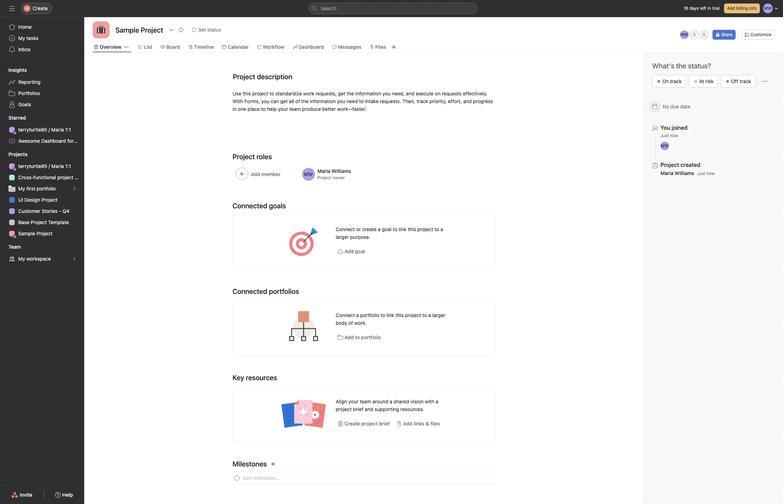 Task type: vqa. For each thing, say whether or not it's contained in the screenshot.
topmost team,
no



Task type: describe. For each thing, give the bounding box(es) containing it.
team
[[8, 244, 21, 250]]

home
[[18, 24, 32, 30]]

in inside use this project to standardize work requests, get the information you need, and execute on requests effectively. with forms, you can get all of the information you need to intake requests. then, track priority, effort, and progress in one place to help your team produce better work—faster.
[[233, 106, 237, 112]]

project inside the connect or create a goal to link this project to a larger purpose.
[[418, 226, 434, 232]]

global element
[[0, 17, 84, 59]]

work.
[[355, 320, 367, 326]]

add to starred image
[[178, 27, 184, 33]]

williams
[[675, 170, 694, 176]]

trial
[[713, 6, 720, 11]]

larger inside connect a portfolio to link this project to a larger body of work.
[[432, 313, 446, 318]]

customize button
[[742, 30, 775, 40]]

add milestone image
[[270, 462, 276, 467]]

first
[[26, 186, 35, 192]]

risk
[[706, 78, 714, 84]]

link inside connect a portfolio to link this project to a larger body of work.
[[387, 313, 394, 318]]

need,
[[392, 91, 405, 97]]

briefcase image
[[97, 26, 105, 34]]

use
[[233, 91, 241, 97]]

show options image
[[168, 27, 174, 33]]

ui design project link
[[4, 195, 80, 206]]

mw inside mw button
[[681, 32, 688, 37]]

files
[[376, 44, 386, 50]]

terryturtle85 / maria 1:1 for functional
[[18, 163, 71, 169]]

align your team around a shared vision with a project brief and supporting resources.
[[336, 399, 438, 413]]

messages
[[338, 44, 361, 50]]

portfolios
[[18, 90, 40, 96]]

my for my tasks
[[18, 35, 25, 41]]

help
[[62, 492, 73, 498]]

work—faster.
[[337, 106, 367, 112]]

1 horizontal spatial in
[[708, 6, 711, 11]]

this inside the connect or create a goal to link this project to a larger purpose.
[[408, 226, 416, 232]]

no due date
[[663, 104, 691, 110]]

produce
[[302, 106, 321, 112]]

project up the stories
[[41, 197, 58, 203]]

goals
[[18, 101, 31, 107]]

sample project link
[[4, 228, 80, 239]]

create
[[362, 226, 377, 232]]

/ for functional
[[49, 163, 50, 169]]

team inside the align your team around a shared vision with a project brief and supporting resources.
[[360, 399, 371, 405]]

standardize
[[276, 91, 302, 97]]

add to portfolio button
[[336, 331, 383, 344]]

customer
[[18, 208, 40, 214]]

overview link
[[94, 43, 121, 51]]

date
[[681, 104, 691, 110]]

with
[[425, 399, 435, 405]]

billing
[[737, 6, 748, 11]]

maria for dashboard
[[51, 127, 64, 133]]

requests,
[[316, 91, 337, 97]]

resources.
[[401, 407, 424, 413]]

timeline link
[[189, 43, 214, 51]]

my tasks link
[[4, 33, 80, 44]]

invite
[[20, 492, 32, 498]]

cross-functional project plan link
[[4, 172, 84, 183]]

my first portfolio
[[18, 186, 56, 192]]

timeline
[[194, 44, 214, 50]]

add goal
[[345, 249, 365, 255]]

milestones
[[233, 460, 267, 468]]

workflow
[[263, 44, 285, 50]]

projects element
[[0, 148, 84, 241]]

now inside you joined just now
[[670, 133, 679, 138]]

board
[[166, 44, 180, 50]]

track for on track
[[670, 78, 682, 84]]

vision
[[411, 399, 424, 405]]

invite button
[[7, 489, 37, 502]]

place
[[248, 106, 260, 112]]

project inside use this project to standardize work requests, get the information you need, and execute on requests effectively. with forms, you can get all of the information you need to intake requests. then, track priority, effort, and progress in one place to help your team produce better work—faster.
[[252, 91, 268, 97]]

dashboard link
[[293, 43, 324, 51]]

inbox
[[18, 46, 31, 52]]

see details, my workspace image
[[72, 257, 77, 261]]

add tab image
[[391, 44, 397, 50]]

goals link
[[4, 99, 80, 110]]

goal inside the connect or create a goal to link this project to a larger purpose.
[[382, 226, 392, 232]]

teams element
[[0, 241, 84, 266]]

at
[[700, 78, 704, 84]]

info
[[750, 6, 757, 11]]

files link
[[370, 43, 386, 51]]

project roles
[[233, 153, 272, 161]]

customize
[[751, 32, 772, 37]]

mw button
[[680, 31, 689, 39]]

Project description title text field
[[228, 70, 294, 84]]

create button
[[21, 3, 52, 14]]

track inside use this project to standardize work requests, get the information you need, and execute on requests effectively. with forms, you can get all of the information you need to intake requests. then, track priority, effort, and progress in one place to help your team produce better work—faster.
[[417, 98, 428, 104]]

connect or create a goal to link this project to a larger purpose.
[[336, 226, 443, 240]]

effectively.
[[463, 91, 488, 97]]

my first portfolio link
[[4, 183, 80, 195]]

days
[[690, 6, 699, 11]]

add goal button
[[336, 245, 367, 258]]

files
[[431, 421, 440, 427]]

key resources
[[233, 374, 277, 382]]

use this project to standardize work requests, get the information you need, and execute on requests effectively. with forms, you can get all of the information you need to intake requests. then, track priority, effort, and progress in one place to help your team produce better work—faster.
[[233, 91, 495, 112]]

around
[[373, 399, 388, 405]]

tasks
[[26, 35, 38, 41]]

0 horizontal spatial information
[[310, 98, 336, 104]]

share button
[[713, 30, 736, 40]]

16
[[684, 6, 689, 11]]

portfolio for a
[[360, 313, 379, 318]]

project for maria williams project owner
[[318, 175, 332, 180]]

board link
[[161, 43, 180, 51]]

connect for connected portfolios
[[336, 313, 355, 318]]

due
[[671, 104, 679, 110]]

add for add goal
[[345, 249, 354, 255]]

cross-
[[18, 175, 33, 180]]

1 vertical spatial the
[[301, 98, 309, 104]]

create for create
[[33, 5, 48, 11]]

supporting
[[375, 407, 399, 413]]

add for add to portfolio
[[345, 335, 354, 341]]

progress
[[473, 98, 493, 104]]

terryturtle85 / maria 1:1 link for dashboard
[[4, 124, 80, 136]]

my workspace
[[18, 256, 51, 262]]

functional
[[33, 175, 56, 180]]

execute
[[416, 91, 434, 97]]

track for off track
[[740, 78, 751, 84]]

1 horizontal spatial you
[[337, 98, 345, 104]]

awesome dashboard for new project
[[18, 138, 102, 144]]

maria williams link
[[661, 170, 694, 176]]

stories
[[42, 208, 58, 214]]

project for base project template
[[31, 219, 47, 225]]

larger inside the connect or create a goal to link this project to a larger purpose.
[[336, 234, 349, 240]]

1 vertical spatial mw
[[661, 143, 669, 149]]

design
[[24, 197, 40, 203]]

template
[[48, 219, 69, 225]]

work
[[303, 91, 314, 97]]

1:1 for for
[[65, 127, 71, 133]]

0 vertical spatial information
[[356, 91, 381, 97]]

just inside you joined just now
[[661, 133, 669, 138]]

projects
[[8, 151, 28, 157]]

calendar
[[228, 44, 249, 50]]

portfolio for to
[[361, 335, 381, 341]]



Task type: locate. For each thing, give the bounding box(es) containing it.
create inside popup button
[[33, 5, 48, 11]]

project down base project template
[[36, 231, 53, 237]]

create for create project brief
[[345, 421, 360, 427]]

/ up awesome dashboard for new project link
[[49, 127, 50, 133]]

1 vertical spatial just
[[697, 171, 706, 176]]

2 vertical spatial maria
[[661, 170, 674, 176]]

better
[[322, 106, 336, 112]]

1:1 inside starred element
[[65, 127, 71, 133]]

project created maria williams just now
[[661, 162, 715, 176]]

1 / from the top
[[49, 127, 50, 133]]

customer stories - q4 link
[[4, 206, 80, 217]]

information down requests,
[[310, 98, 336, 104]]

1:1 inside the projects element
[[65, 163, 71, 169]]

1 horizontal spatial goal
[[382, 226, 392, 232]]

tab actions image
[[124, 45, 128, 49]]

0 vertical spatial of
[[296, 98, 300, 104]]

add links & files button
[[395, 418, 442, 431]]

q4
[[63, 208, 69, 214]]

add left 'links'
[[403, 421, 413, 427]]

add for add billing info
[[728, 6, 735, 11]]

1 terryturtle85 / maria 1:1 from the top
[[18, 127, 71, 133]]

help button
[[51, 489, 78, 502]]

0 vertical spatial this
[[243, 91, 251, 97]]

2 horizontal spatial you
[[383, 91, 391, 97]]

and down the around
[[365, 407, 373, 413]]

joined
[[672, 125, 688, 131]]

just inside project created maria williams just now
[[697, 171, 706, 176]]

my
[[18, 35, 25, 41], [18, 186, 25, 192], [18, 256, 25, 262]]

0 vertical spatial terryturtle85 / maria 1:1
[[18, 127, 71, 133]]

the
[[347, 91, 354, 97], [301, 98, 309, 104]]

0 vertical spatial mw
[[681, 32, 688, 37]]

maria
[[51, 127, 64, 133], [51, 163, 64, 169], [661, 170, 674, 176]]

project right new
[[86, 138, 102, 144]]

1 vertical spatial /
[[49, 163, 50, 169]]

portfolio up work.
[[360, 313, 379, 318]]

what's
[[652, 62, 675, 70]]

connect inside the connect or create a goal to link this project to a larger purpose.
[[336, 226, 355, 232]]

1 horizontal spatial this
[[396, 313, 404, 318]]

/ inside starred element
[[49, 127, 50, 133]]

then,
[[403, 98, 415, 104]]

1 horizontal spatial dashboard
[[299, 44, 324, 50]]

reporting link
[[4, 77, 80, 88]]

2 1:1 from the top
[[65, 163, 71, 169]]

project inside button
[[361, 421, 378, 427]]

1 vertical spatial your
[[349, 399, 359, 405]]

portfolio inside button
[[361, 335, 381, 341]]

add milestone…
[[242, 475, 280, 481]]

0 vertical spatial /
[[49, 127, 50, 133]]

maria inside the projects element
[[51, 163, 64, 169]]

maria inside starred element
[[51, 127, 64, 133]]

1 terryturtle85 / maria 1:1 link from the top
[[4, 124, 80, 136]]

1 vertical spatial terryturtle85 / maria 1:1
[[18, 163, 71, 169]]

align
[[336, 399, 347, 405]]

you joined just now
[[661, 125, 688, 138]]

terryturtle85 / maria 1:1 link up functional
[[4, 161, 80, 172]]

2 connect from the top
[[336, 313, 355, 318]]

portfolio inside connect a portfolio to link this project to a larger body of work.
[[360, 313, 379, 318]]

on
[[435, 91, 441, 97]]

terryturtle85 / maria 1:1 inside starred element
[[18, 127, 71, 133]]

1 horizontal spatial the
[[347, 91, 354, 97]]

cross-functional project plan
[[18, 175, 84, 180]]

priority,
[[430, 98, 447, 104]]

dashboard inside starred element
[[41, 138, 66, 144]]

create project brief
[[345, 421, 390, 427]]

create inside button
[[345, 421, 360, 427]]

0 horizontal spatial this
[[243, 91, 251, 97]]

1:1 up for
[[65, 127, 71, 133]]

track right on
[[670, 78, 682, 84]]

inbox link
[[4, 44, 80, 55]]

shared
[[394, 399, 409, 405]]

0 vertical spatial the
[[347, 91, 354, 97]]

2 vertical spatial my
[[18, 256, 25, 262]]

to inside button
[[355, 335, 360, 341]]

0 horizontal spatial you
[[261, 98, 270, 104]]

1 horizontal spatial link
[[399, 226, 407, 232]]

goal down purpose.
[[355, 249, 365, 255]]

1 vertical spatial this
[[408, 226, 416, 232]]

/ inside the projects element
[[49, 163, 50, 169]]

now right williams
[[707, 171, 715, 176]]

0 vertical spatial now
[[670, 133, 679, 138]]

team left the around
[[360, 399, 371, 405]]

base project template
[[18, 219, 69, 225]]

of inside use this project to standardize work requests, get the information you need, and execute on requests effectively. with forms, you can get all of the information you need to intake requests. then, track priority, effort, and progress in one place to help your team produce better work—faster.
[[296, 98, 300, 104]]

1 vertical spatial in
[[233, 106, 237, 112]]

None text field
[[114, 24, 165, 36]]

2 / from the top
[[49, 163, 50, 169]]

1 horizontal spatial get
[[338, 91, 346, 97]]

my for my first portfolio
[[18, 186, 25, 192]]

terryturtle85 up cross-
[[18, 163, 47, 169]]

1:1 for project
[[65, 163, 71, 169]]

base project template link
[[4, 217, 80, 228]]

0 horizontal spatial your
[[278, 106, 288, 112]]

1 horizontal spatial your
[[349, 399, 359, 405]]

now down you joined button
[[670, 133, 679, 138]]

add for add links & files
[[403, 421, 413, 427]]

0 vertical spatial connect
[[336, 226, 355, 232]]

1 horizontal spatial track
[[670, 78, 682, 84]]

2 horizontal spatial track
[[740, 78, 751, 84]]

terryturtle85 / maria 1:1 link up awesome
[[4, 124, 80, 136]]

team
[[290, 106, 301, 112], [360, 399, 371, 405]]

portfolio down cross-functional project plan link
[[37, 186, 56, 192]]

project inside connect a portfolio to link this project to a larger body of work.
[[405, 313, 421, 318]]

your inside the align your team around a shared vision with a project brief and supporting resources.
[[349, 399, 359, 405]]

share
[[721, 32, 733, 37]]

1 vertical spatial brief
[[379, 421, 390, 427]]

link inside the connect or create a goal to link this project to a larger purpose.
[[399, 226, 407, 232]]

mw down you joined just now
[[661, 143, 669, 149]]

for
[[67, 138, 74, 144]]

1 vertical spatial of
[[349, 320, 353, 326]]

you left need
[[337, 98, 345, 104]]

at risk button
[[689, 75, 718, 88]]

16 days left in trial
[[684, 6, 720, 11]]

add down body
[[345, 335, 354, 341]]

your right align
[[349, 399, 359, 405]]

larger
[[336, 234, 349, 240], [432, 313, 446, 318]]

awesome dashboard for new project link
[[4, 136, 102, 147]]

just down you
[[661, 133, 669, 138]]

more actions image
[[762, 79, 768, 84]]

1 vertical spatial link
[[387, 313, 394, 318]]

1 horizontal spatial information
[[356, 91, 381, 97]]

help
[[267, 106, 277, 112]]

project inside maria williams project owner
[[318, 175, 332, 180]]

connect left or
[[336, 226, 355, 232]]

0 vertical spatial and
[[406, 91, 415, 97]]

add member
[[251, 171, 281, 177]]

0 vertical spatial get
[[338, 91, 346, 97]]

2 terryturtle85 from the top
[[18, 163, 47, 169]]

in right left
[[708, 6, 711, 11]]

1 vertical spatial terryturtle85 / maria 1:1 link
[[4, 161, 80, 172]]

portfolio for first
[[37, 186, 56, 192]]

a
[[378, 226, 381, 232], [441, 226, 443, 232], [356, 313, 359, 318], [428, 313, 431, 318], [390, 399, 392, 405], [436, 399, 438, 405]]

0 vertical spatial terryturtle85 / maria 1:1 link
[[4, 124, 80, 136]]

1 my from the top
[[18, 35, 25, 41]]

1 horizontal spatial mw
[[681, 32, 688, 37]]

1 vertical spatial information
[[310, 98, 336, 104]]

project
[[86, 138, 102, 144], [318, 175, 332, 180], [41, 197, 58, 203], [31, 219, 47, 225], [36, 231, 53, 237]]

of right all
[[296, 98, 300, 104]]

terryturtle85 for cross-
[[18, 163, 47, 169]]

1 vertical spatial maria
[[51, 163, 64, 169]]

0 vertical spatial just
[[661, 133, 669, 138]]

1 horizontal spatial team
[[360, 399, 371, 405]]

my for my workspace
[[18, 256, 25, 262]]

the down work
[[301, 98, 309, 104]]

connect
[[336, 226, 355, 232], [336, 313, 355, 318]]

goal
[[382, 226, 392, 232], [355, 249, 365, 255]]

2 vertical spatial this
[[396, 313, 404, 318]]

set status button
[[189, 25, 224, 35]]

add for add milestone…
[[242, 475, 252, 481]]

project down the customer stories - q4 link
[[31, 219, 47, 225]]

0 horizontal spatial get
[[280, 98, 288, 104]]

requests
[[442, 91, 462, 97]]

add billing info
[[728, 6, 757, 11]]

this inside use this project to standardize work requests, get the information you need, and execute on requests effectively. with forms, you can get all of the information you need to intake requests. then, track priority, effort, and progress in one place to help your team produce better work—faster.
[[243, 91, 251, 97]]

effort,
[[448, 98, 462, 104]]

and down effectively.
[[463, 98, 472, 104]]

my inside teams element
[[18, 256, 25, 262]]

add left the "billing"
[[728, 6, 735, 11]]

1 vertical spatial and
[[463, 98, 472, 104]]

1 vertical spatial now
[[707, 171, 715, 176]]

list link
[[138, 43, 152, 51]]

of right body
[[349, 320, 353, 326]]

/ up the "cross-functional project plan"
[[49, 163, 50, 169]]

1 horizontal spatial now
[[707, 171, 715, 176]]

0 vertical spatial in
[[708, 6, 711, 11]]

create up the home "link"
[[33, 5, 48, 11]]

maria up the "cross-functional project plan"
[[51, 163, 64, 169]]

0 horizontal spatial of
[[296, 98, 300, 104]]

mw down 16
[[681, 32, 688, 37]]

1 vertical spatial connect
[[336, 313, 355, 318]]

home link
[[4, 21, 80, 33]]

create down align
[[345, 421, 360, 427]]

project for sample project
[[36, 231, 53, 237]]

1 vertical spatial get
[[280, 98, 288, 104]]

just right williams
[[697, 171, 706, 176]]

now inside project created maria williams just now
[[707, 171, 715, 176]]

1 connect from the top
[[336, 226, 355, 232]]

hide sidebar image
[[9, 6, 15, 11]]

can
[[271, 98, 279, 104]]

terryturtle85 / maria 1:1 for dashboard
[[18, 127, 71, 133]]

at risk
[[700, 78, 714, 84]]

1 1:1 from the top
[[65, 127, 71, 133]]

starred element
[[0, 112, 102, 148]]

link
[[399, 226, 407, 232], [387, 313, 394, 318]]

0 horizontal spatial now
[[670, 133, 679, 138]]

terryturtle85 up awesome
[[18, 127, 47, 133]]

and up then,
[[406, 91, 415, 97]]

sample project
[[18, 231, 53, 237]]

off track
[[731, 78, 751, 84]]

1 horizontal spatial larger
[[432, 313, 446, 318]]

list
[[144, 44, 152, 50]]

calendar link
[[222, 43, 249, 51]]

in left one
[[233, 106, 237, 112]]

brief down the supporting
[[379, 421, 390, 427]]

0 vertical spatial larger
[[336, 234, 349, 240]]

1 vertical spatial team
[[360, 399, 371, 405]]

connect for connected goals
[[336, 226, 355, 232]]

get right requests,
[[338, 91, 346, 97]]

1 vertical spatial goal
[[355, 249, 365, 255]]

maria for functional
[[51, 163, 64, 169]]

of inside connect a portfolio to link this project to a larger body of work.
[[349, 320, 353, 326]]

terryturtle85 / maria 1:1 up awesome dashboard for new project link
[[18, 127, 71, 133]]

maria down project created
[[661, 170, 674, 176]]

0 vertical spatial link
[[399, 226, 407, 232]]

2 terryturtle85 / maria 1:1 link from the top
[[4, 161, 80, 172]]

3 my from the top
[[18, 256, 25, 262]]

connect up body
[[336, 313, 355, 318]]

project down maria williams
[[318, 175, 332, 180]]

/ for dashboard
[[49, 127, 50, 133]]

0 vertical spatial goal
[[382, 226, 392, 232]]

my left first
[[18, 186, 25, 192]]

status
[[207, 27, 221, 33]]

1 horizontal spatial of
[[349, 320, 353, 326]]

and inside the align your team around a shared vision with a project brief and supporting resources.
[[365, 407, 373, 413]]

1 vertical spatial portfolio
[[360, 313, 379, 318]]

connected goals
[[233, 202, 286, 210]]

team down all
[[290, 106, 301, 112]]

0 horizontal spatial brief
[[353, 407, 364, 413]]

need
[[347, 98, 358, 104]]

1 vertical spatial terryturtle85
[[18, 163, 47, 169]]

0 horizontal spatial larger
[[336, 234, 349, 240]]

my inside global element
[[18, 35, 25, 41]]

connect inside connect a portfolio to link this project to a larger body of work.
[[336, 313, 355, 318]]

0 horizontal spatial just
[[661, 133, 669, 138]]

with
[[233, 98, 243, 104]]

add down milestones
[[242, 475, 252, 481]]

you up requests.
[[383, 91, 391, 97]]

0 horizontal spatial and
[[365, 407, 373, 413]]

2 horizontal spatial and
[[463, 98, 472, 104]]

off track button
[[721, 75, 756, 88]]

insights button
[[0, 67, 27, 74]]

1 horizontal spatial brief
[[379, 421, 390, 427]]

this inside connect a portfolio to link this project to a larger body of work.
[[396, 313, 404, 318]]

terryturtle85
[[18, 127, 47, 133], [18, 163, 47, 169]]

insights element
[[0, 64, 84, 112]]

information up intake
[[356, 91, 381, 97]]

the status?
[[676, 62, 711, 70]]

get left all
[[280, 98, 288, 104]]

plan
[[75, 175, 84, 180]]

customer stories - q4
[[18, 208, 69, 214]]

0 horizontal spatial dashboard
[[41, 138, 66, 144]]

my left 'tasks'
[[18, 35, 25, 41]]

1 terryturtle85 from the top
[[18, 127, 47, 133]]

0 vertical spatial dashboard
[[299, 44, 324, 50]]

0 vertical spatial create
[[33, 5, 48, 11]]

add inside dropdown button
[[403, 421, 413, 427]]

terryturtle85 inside the projects element
[[18, 163, 47, 169]]

1 horizontal spatial create
[[345, 421, 360, 427]]

maria inside project created maria williams just now
[[661, 170, 674, 176]]

0 horizontal spatial in
[[233, 106, 237, 112]]

portfolio inside the projects element
[[37, 186, 56, 192]]

brief up create project brief button
[[353, 407, 364, 413]]

0 horizontal spatial link
[[387, 313, 394, 318]]

brief inside button
[[379, 421, 390, 427]]

&
[[426, 421, 429, 427]]

0 vertical spatial 1:1
[[65, 127, 71, 133]]

1:1 up the "cross-functional project plan"
[[65, 163, 71, 169]]

0 vertical spatial portfolio
[[37, 186, 56, 192]]

add down purpose.
[[345, 249, 354, 255]]

you left can
[[261, 98, 270, 104]]

your inside use this project to standardize work requests, get the information you need, and execute on requests effectively. with forms, you can get all of the information you need to intake requests. then, track priority, effort, and progress in one place to help your team produce better work—faster.
[[278, 106, 288, 112]]

terryturtle85 inside starred element
[[18, 127, 47, 133]]

get
[[338, 91, 346, 97], [280, 98, 288, 104]]

on track
[[663, 78, 682, 84]]

0 vertical spatial your
[[278, 106, 288, 112]]

0 vertical spatial brief
[[353, 407, 364, 413]]

0 horizontal spatial mw
[[661, 143, 669, 149]]

0 vertical spatial terryturtle85
[[18, 127, 47, 133]]

project inside starred element
[[86, 138, 102, 144]]

1 vertical spatial create
[[345, 421, 360, 427]]

2 vertical spatial portfolio
[[361, 335, 381, 341]]

2 my from the top
[[18, 186, 25, 192]]

see details, my first portfolio image
[[72, 187, 77, 191]]

search button
[[309, 3, 477, 14]]

search list box
[[309, 3, 477, 14]]

your right help
[[278, 106, 288, 112]]

project created
[[661, 162, 701, 168]]

-
[[59, 208, 61, 214]]

1 vertical spatial my
[[18, 186, 25, 192]]

2 horizontal spatial this
[[408, 226, 416, 232]]

portfolio down work.
[[361, 335, 381, 341]]

or
[[356, 226, 361, 232]]

1 vertical spatial 1:1
[[65, 163, 71, 169]]

dashboard
[[299, 44, 324, 50], [41, 138, 66, 144]]

terryturtle85 / maria 1:1 link for functional
[[4, 161, 80, 172]]

0 vertical spatial team
[[290, 106, 301, 112]]

goal inside add goal button
[[355, 249, 365, 255]]

ui
[[18, 197, 23, 203]]

2 terryturtle85 / maria 1:1 from the top
[[18, 163, 71, 169]]

to
[[270, 91, 274, 97], [359, 98, 364, 104], [261, 106, 266, 112], [393, 226, 398, 232], [435, 226, 439, 232], [381, 313, 385, 318], [423, 313, 427, 318], [355, 335, 360, 341]]

0 horizontal spatial the
[[301, 98, 309, 104]]

terryturtle85 / maria 1:1 up functional
[[18, 163, 71, 169]]

2 vertical spatial and
[[365, 407, 373, 413]]

0 horizontal spatial create
[[33, 5, 48, 11]]

the up need
[[347, 91, 354, 97]]

0 vertical spatial maria
[[51, 127, 64, 133]]

ui design project
[[18, 197, 58, 203]]

0 vertical spatial my
[[18, 35, 25, 41]]

track down the "execute"
[[417, 98, 428, 104]]

0 horizontal spatial goal
[[355, 249, 365, 255]]

maria up awesome dashboard for new project
[[51, 127, 64, 133]]

1 horizontal spatial and
[[406, 91, 415, 97]]

project inside the align your team around a shared vision with a project brief and supporting resources.
[[336, 407, 352, 413]]

1 horizontal spatial just
[[697, 171, 706, 176]]

my inside the projects element
[[18, 186, 25, 192]]

team inside use this project to standardize work requests, get the information you need, and execute on requests effectively. with forms, you can get all of the information you need to intake requests. then, track priority, effort, and progress in one place to help your team produce better work—faster.
[[290, 106, 301, 112]]

purpose.
[[350, 234, 370, 240]]

brief inside the align your team around a shared vision with a project brief and supporting resources.
[[353, 407, 364, 413]]

track right off
[[740, 78, 751, 84]]

terryturtle85 / maria 1:1 link inside starred element
[[4, 124, 80, 136]]

goal right 'create'
[[382, 226, 392, 232]]

my workspace link
[[4, 254, 80, 265]]

terryturtle85 for awesome
[[18, 127, 47, 133]]

my down team
[[18, 256, 25, 262]]

0 horizontal spatial track
[[417, 98, 428, 104]]

1 vertical spatial dashboard
[[41, 138, 66, 144]]

terryturtle85 / maria 1:1 inside the projects element
[[18, 163, 71, 169]]



